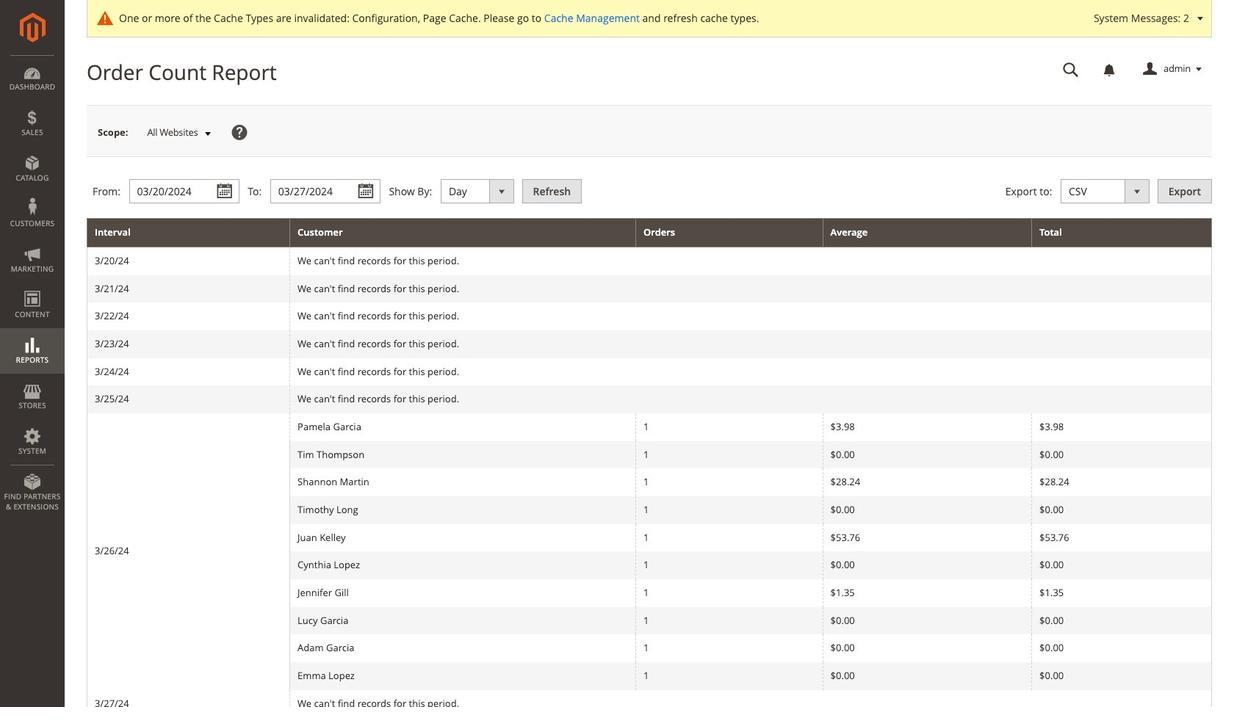 Task type: describe. For each thing, give the bounding box(es) containing it.
magento admin panel image
[[19, 12, 45, 43]]



Task type: locate. For each thing, give the bounding box(es) containing it.
None text field
[[1053, 57, 1090, 82], [129, 179, 239, 204], [1053, 57, 1090, 82], [129, 179, 239, 204]]

None text field
[[270, 179, 380, 204]]

menu bar
[[0, 55, 65, 520]]



